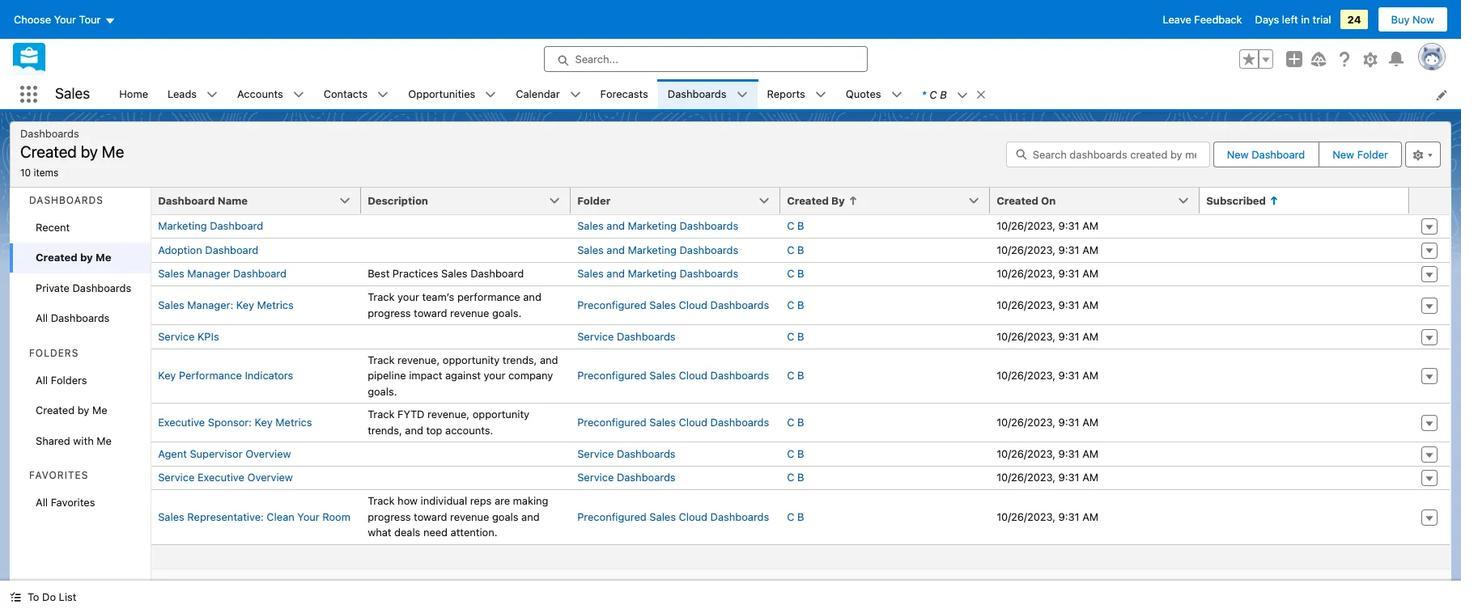 Task type: describe. For each thing, give the bounding box(es) containing it.
dashboards link
[[658, 79, 736, 109]]

all folders
[[36, 374, 87, 387]]

description
[[368, 194, 428, 207]]

and inside track fytd revenue, opportunity trends, and top accounts.
[[405, 424, 423, 437]]

goals. inside track revenue, opportunity trends, and pipeline impact against your company goals.
[[368, 385, 397, 398]]

service dashboards for agent supervisor overview
[[577, 447, 676, 460]]

items
[[34, 166, 59, 178]]

c for key performance indicators
[[787, 369, 794, 382]]

folder inside cell
[[577, 194, 611, 207]]

am for service executive overview
[[1082, 471, 1099, 484]]

sales and marketing dashboards for sales manager dashboard
[[577, 267, 738, 280]]

manager
[[187, 267, 230, 280]]

buy
[[1391, 13, 1410, 26]]

metrics for executive sponsor: key metrics
[[275, 416, 312, 429]]

shared
[[36, 434, 70, 447]]

9:31 for service kpis
[[1058, 330, 1079, 343]]

reports list item
[[757, 79, 836, 109]]

opportunities list item
[[399, 79, 506, 109]]

created left on
[[997, 194, 1038, 207]]

fytd
[[398, 408, 425, 421]]

to do list
[[28, 591, 76, 604]]

leads
[[168, 87, 197, 100]]

choose your tour button
[[13, 6, 116, 32]]

your inside track revenue, opportunity trends, and pipeline impact against your company goals.
[[484, 369, 505, 382]]

shared with me link
[[10, 426, 151, 457]]

text default image inside dashboards list item
[[736, 89, 748, 101]]

on
[[1041, 194, 1056, 207]]

do
[[42, 591, 56, 604]]

dashboard up the sales manager: key metrics
[[233, 267, 287, 280]]

9:31 for key performance indicators
[[1058, 369, 1079, 382]]

text default image inside accounts list item
[[293, 89, 304, 101]]

deals
[[394, 527, 420, 539]]

track for track fytd revenue, opportunity trends, and top accounts.
[[368, 408, 395, 421]]

adoption dashboard
[[158, 243, 258, 256]]

name
[[218, 194, 248, 207]]

to
[[28, 591, 39, 604]]

sales and marketing dashboards link for marketing dashboard
[[577, 219, 738, 232]]

agent supervisor overview link
[[158, 447, 291, 460]]

preconfigured for track your team's performance and progress toward revenue goals.
[[577, 299, 647, 312]]

contacts list item
[[314, 79, 399, 109]]

dashboard inside new dashboard "button"
[[1252, 148, 1305, 161]]

buy now button
[[1377, 6, 1448, 32]]

accounts link
[[228, 79, 293, 109]]

toward inside track your team's performance and progress toward revenue goals.
[[414, 307, 447, 320]]

top
[[426, 424, 442, 437]]

10/26/2023, 9:31 am for marketing dashboard
[[997, 219, 1099, 232]]

10/26/2023, 9:31 am for service kpis
[[997, 330, 1099, 343]]

all for all dashboards
[[36, 312, 48, 325]]

created by me for dashboards
[[36, 251, 111, 264]]

10/26/2023, 9:31 am for service executive overview
[[997, 471, 1099, 484]]

your inside track your team's performance and progress toward revenue goals.
[[398, 291, 419, 304]]

c b link for service executive overview
[[787, 471, 804, 484]]

key performance indicators link
[[158, 369, 293, 382]]

sales and marketing dashboards link for sales manager dashboard
[[577, 267, 738, 280]]

created up shared
[[36, 404, 75, 417]]

by
[[831, 194, 845, 207]]

attention.
[[451, 527, 497, 539]]

10/26/2023, for sales representative: clean your room
[[997, 511, 1056, 524]]

track how individual reps are making progress toward revenue goals and what deals need attention.
[[368, 495, 548, 539]]

contacts link
[[314, 79, 377, 109]]

track for track how individual reps are making progress toward revenue goals and what deals need attention.
[[368, 495, 395, 508]]

all for all folders
[[36, 374, 48, 387]]

9:31 for service executive overview
[[1058, 471, 1079, 484]]

sponsor:
[[208, 416, 252, 429]]

clean
[[267, 511, 294, 524]]

revenue inside track your team's performance and progress toward revenue goals.
[[450, 307, 489, 320]]

key for sponsor:
[[255, 416, 273, 429]]

manager:
[[187, 299, 233, 312]]

description cell
[[361, 187, 581, 215]]

10/26/2023, for executive sponsor: key metrics
[[997, 416, 1056, 429]]

calendar link
[[506, 79, 570, 109]]

am for sales representative: clean your room
[[1082, 511, 1099, 524]]

forecasts link
[[591, 79, 658, 109]]

dashboards inside list item
[[668, 87, 726, 100]]

agent
[[158, 447, 187, 460]]

text default image for opportunities
[[485, 89, 496, 101]]

created by
[[787, 194, 845, 207]]

service dashboards for service kpis
[[577, 330, 676, 343]]

b for service kpis
[[797, 330, 804, 343]]

by inside dashboards created by me 10 items
[[81, 142, 98, 161]]

making
[[513, 495, 548, 508]]

dashboards inside dashboards created by me 10 items
[[20, 127, 79, 140]]

10/26/2023, for agent supervisor overview
[[997, 447, 1056, 460]]

c for sales representative: clean your room
[[787, 511, 794, 524]]

grid containing dashboard name
[[152, 187, 1450, 546]]

b for sales representative: clean your room
[[797, 511, 804, 524]]

indicators
[[245, 369, 293, 382]]

individual
[[421, 495, 467, 508]]

marketing dashboard link
[[158, 219, 263, 232]]

dashboards list item
[[658, 79, 757, 109]]

new dashboard button
[[1214, 142, 1318, 167]]

c for adoption dashboard
[[787, 243, 794, 256]]

dashboard name button
[[152, 187, 361, 213]]

by for recent
[[80, 251, 93, 264]]

c b for agent supervisor overview
[[787, 447, 804, 460]]

service for service kpis
[[577, 330, 614, 343]]

executive sponsor: key metrics
[[158, 416, 312, 429]]

c for service executive overview
[[787, 471, 794, 484]]

tour
[[79, 13, 101, 26]]

created inside dashboards created by me 10 items
[[20, 142, 77, 161]]

what
[[368, 527, 391, 539]]

10/26/2023, 9:31 am for sales manager dashboard
[[997, 267, 1099, 280]]

track your team's performance and progress toward revenue goals.
[[368, 291, 541, 320]]

10/26/2023, 9:31 am for sales manager: key metrics
[[997, 299, 1099, 312]]

created by me link for dashboards
[[10, 243, 151, 273]]

subscribed cell
[[1200, 187, 1419, 215]]

c b for key performance indicators
[[787, 369, 804, 382]]

trends, inside track revenue, opportunity trends, and pipeline impact against your company goals.
[[502, 354, 537, 367]]

c for sales manager: key metrics
[[787, 299, 794, 312]]

recent link
[[10, 212, 151, 243]]

folder button
[[571, 187, 780, 213]]

private
[[36, 281, 70, 294]]

left
[[1282, 13, 1298, 26]]

sales manager dashboard
[[158, 267, 287, 280]]

c for agent supervisor overview
[[787, 447, 794, 460]]

cloud for track your team's performance and progress toward revenue goals.
[[679, 299, 707, 312]]

text default image inside to do list button
[[10, 592, 21, 603]]

with
[[73, 434, 94, 447]]

c b for sales manager dashboard
[[787, 267, 804, 280]]

description button
[[361, 187, 571, 213]]

new folder button
[[1319, 141, 1402, 167]]

dashboards created by me 10 items
[[20, 127, 124, 178]]

marketing for sales manager dashboard
[[628, 267, 677, 280]]

accounts list item
[[228, 79, 314, 109]]

your inside grid
[[297, 511, 320, 524]]

text default image inside quotes list item
[[891, 89, 902, 101]]

against
[[445, 369, 481, 382]]

goals
[[492, 511, 518, 524]]

leads link
[[158, 79, 206, 109]]

b for adoption dashboard
[[797, 243, 804, 256]]

metrics for sales manager: key metrics
[[257, 299, 294, 312]]

team's
[[422, 291, 454, 304]]

track revenue, opportunity trends, and pipeline impact against your company goals.
[[368, 354, 558, 398]]

reports link
[[757, 79, 815, 109]]

me for dashboards created by me link
[[96, 251, 111, 264]]

reps
[[470, 495, 492, 508]]

10/26/2023, for service executive overview
[[997, 471, 1056, 484]]

private dashboards
[[36, 281, 131, 294]]

dashboards inside "link"
[[51, 312, 110, 325]]

1 vertical spatial favorites
[[51, 496, 95, 509]]

c b for sales manager: key metrics
[[787, 299, 804, 312]]

best practices sales dashboard
[[368, 267, 524, 280]]

all folders link
[[10, 365, 151, 396]]

c b link for agent supervisor overview
[[787, 447, 804, 460]]

leads list item
[[158, 79, 228, 109]]

sales manager: key metrics link
[[158, 299, 294, 312]]

practices
[[392, 267, 438, 280]]

c for marketing dashboard
[[787, 219, 794, 232]]

progress inside track how individual reps are making progress toward revenue goals and what deals need attention.
[[368, 511, 411, 524]]

created by button
[[780, 187, 990, 213]]

best
[[368, 267, 390, 280]]

c b link for service kpis
[[787, 330, 804, 343]]

10/26/2023, for marketing dashboard
[[997, 219, 1056, 232]]

performance
[[179, 369, 242, 382]]

list
[[59, 591, 76, 604]]

1 vertical spatial folders
[[51, 374, 87, 387]]

preconfigured sales cloud dashboards link for track your team's performance and progress toward revenue goals.
[[577, 299, 769, 312]]

9:31 for executive sponsor: key metrics
[[1058, 416, 1079, 429]]

private dashboards link
[[10, 273, 151, 304]]

all favorites link
[[10, 488, 151, 518]]

track for track revenue, opportunity trends, and pipeline impact against your company goals.
[[368, 354, 395, 367]]

sales and marketing dashboards link for adoption dashboard
[[577, 243, 738, 256]]

sales and marketing dashboards for adoption dashboard
[[577, 243, 738, 256]]

actions image
[[1409, 187, 1450, 213]]

9:31 for marketing dashboard
[[1058, 219, 1079, 232]]

list item containing *
[[912, 79, 994, 109]]

created by me for with
[[36, 404, 107, 417]]

c b link for executive sponsor: key metrics
[[787, 416, 804, 429]]

0 vertical spatial executive
[[158, 416, 205, 429]]

10/26/2023, 9:31 am for sales representative: clean your room
[[997, 511, 1099, 524]]

cloud for track fytd revenue, opportunity trends, and top accounts.
[[679, 416, 707, 429]]

created on
[[997, 194, 1056, 207]]

home
[[119, 87, 148, 100]]

b for sales manager dashboard
[[797, 267, 804, 280]]

room
[[322, 511, 350, 524]]

all dashboards link
[[10, 304, 151, 334]]

9:31 for sales manager dashboard
[[1058, 267, 1079, 280]]

10/26/2023, 9:31 am for adoption dashboard
[[997, 243, 1099, 256]]

all for all favorites
[[36, 496, 48, 509]]



Task type: vqa. For each thing, say whether or not it's contained in the screenshot.


Task type: locate. For each thing, give the bounding box(es) containing it.
dashboard
[[1252, 148, 1305, 161], [158, 194, 215, 207], [210, 219, 263, 232], [205, 243, 258, 256], [233, 267, 287, 280], [470, 267, 524, 280]]

2 created by me from the top
[[36, 404, 107, 417]]

b for service executive overview
[[797, 471, 804, 484]]

0 vertical spatial service dashboards
[[577, 330, 676, 343]]

1 service dashboards from the top
[[577, 330, 676, 343]]

9 am from the top
[[1082, 471, 1099, 484]]

9 c b link from the top
[[787, 471, 804, 484]]

service kpis
[[158, 330, 219, 343]]

text default image
[[975, 89, 986, 100], [293, 89, 304, 101], [377, 89, 389, 101], [736, 89, 748, 101], [891, 89, 902, 101], [957, 90, 968, 101], [848, 196, 858, 206], [10, 592, 21, 603]]

your
[[398, 291, 419, 304], [484, 369, 505, 382]]

10 10/26/2023, from the top
[[997, 511, 1056, 524]]

text default image
[[206, 89, 218, 101], [485, 89, 496, 101], [570, 89, 581, 101], [815, 89, 826, 101]]

company
[[508, 369, 553, 382]]

track
[[368, 291, 395, 304], [368, 354, 395, 367], [368, 408, 395, 421], [368, 495, 395, 508]]

executive up agent on the left of page
[[158, 416, 205, 429]]

2 preconfigured sales cloud dashboards from the top
[[577, 369, 769, 382]]

1 horizontal spatial trends,
[[502, 354, 537, 367]]

0 vertical spatial folders
[[29, 347, 79, 359]]

1 created by me link from the top
[[10, 243, 151, 273]]

contacts
[[324, 87, 368, 100]]

list
[[109, 79, 1461, 109]]

metrics down sales manager dashboard link
[[257, 299, 294, 312]]

4 preconfigured from the top
[[577, 511, 647, 524]]

9:31 for agent supervisor overview
[[1058, 447, 1079, 460]]

buy now
[[1391, 13, 1434, 26]]

text default image right the leads
[[206, 89, 218, 101]]

3 service dashboards from the top
[[577, 471, 676, 484]]

revenue, up top
[[427, 408, 470, 421]]

preconfigured sales cloud dashboards link for track revenue, opportunity trends, and pipeline impact against your company goals.
[[577, 369, 769, 382]]

recent
[[36, 221, 70, 234]]

toward inside track how individual reps are making progress toward revenue goals and what deals need attention.
[[414, 511, 447, 524]]

service for service executive overview
[[577, 471, 614, 484]]

1 vertical spatial sales and marketing dashboards link
[[577, 243, 738, 256]]

3 preconfigured sales cloud dashboards from the top
[[577, 416, 769, 429]]

2 toward from the top
[[414, 511, 447, 524]]

2 vertical spatial all
[[36, 496, 48, 509]]

2 sales and marketing dashboards from the top
[[577, 243, 738, 256]]

1 vertical spatial service dashboards link
[[577, 447, 676, 460]]

0 horizontal spatial new
[[1227, 148, 1249, 161]]

2 vertical spatial service dashboards link
[[577, 471, 676, 484]]

marketing for marketing dashboard
[[628, 219, 677, 232]]

1 track from the top
[[368, 291, 395, 304]]

0 vertical spatial created by me link
[[10, 243, 151, 273]]

3 c b link from the top
[[787, 267, 804, 280]]

grid
[[152, 187, 1450, 546]]

representative:
[[187, 511, 264, 524]]

cell
[[361, 215, 571, 238], [1200, 215, 1409, 238], [361, 238, 571, 262], [1200, 238, 1409, 262], [1200, 262, 1409, 286], [1200, 286, 1409, 325], [361, 325, 571, 349], [1200, 325, 1409, 349], [1200, 349, 1409, 403], [1200, 403, 1409, 442], [361, 442, 571, 466], [1200, 442, 1409, 466], [361, 466, 571, 490], [1200, 466, 1409, 490], [1200, 490, 1409, 545]]

3 c b from the top
[[787, 267, 804, 280]]

2 progress from the top
[[368, 511, 411, 524]]

and inside track revenue, opportunity trends, and pipeline impact against your company goals.
[[540, 354, 558, 367]]

7 9:31 from the top
[[1058, 416, 1079, 429]]

4 cloud from the top
[[679, 511, 707, 524]]

folder
[[1357, 148, 1388, 161], [577, 194, 611, 207]]

revenue inside track how individual reps are making progress toward revenue goals and what deals need attention.
[[450, 511, 489, 524]]

pipeline
[[368, 369, 406, 382]]

2 preconfigured sales cloud dashboards link from the top
[[577, 369, 769, 382]]

1 vertical spatial overview
[[247, 471, 293, 484]]

2 cloud from the top
[[679, 369, 707, 382]]

trends, up company
[[502, 354, 537, 367]]

sales representative: clean your room link
[[158, 511, 350, 524]]

agent supervisor overview
[[158, 447, 291, 460]]

5 9:31 from the top
[[1058, 330, 1079, 343]]

10/26/2023, for adoption dashboard
[[997, 243, 1056, 256]]

0 vertical spatial goals.
[[492, 307, 522, 320]]

4 preconfigured sales cloud dashboards from the top
[[577, 511, 769, 524]]

service dashboards for service executive overview
[[577, 471, 676, 484]]

sales manager dashboard link
[[158, 267, 287, 280]]

sales representative: clean your room
[[158, 511, 350, 524]]

1 9:31 from the top
[[1058, 219, 1079, 232]]

9:31 for sales representative: clean your room
[[1058, 511, 1079, 524]]

search...
[[575, 53, 618, 66]]

am for service kpis
[[1082, 330, 1099, 343]]

calendar list item
[[506, 79, 591, 109]]

key performance indicators
[[158, 369, 293, 382]]

dashboard name cell
[[152, 187, 371, 215]]

me inside dashboards created by me 10 items
[[102, 142, 124, 161]]

4 9:31 from the top
[[1058, 299, 1079, 312]]

4 am from the top
[[1082, 299, 1099, 312]]

c b link
[[787, 219, 804, 232], [787, 243, 804, 256], [787, 267, 804, 280], [787, 299, 804, 312], [787, 330, 804, 343], [787, 369, 804, 382], [787, 416, 804, 429], [787, 447, 804, 460], [787, 471, 804, 484], [787, 511, 804, 524]]

your inside choose your tour dropdown button
[[54, 13, 76, 26]]

10 9:31 from the top
[[1058, 511, 1079, 524]]

4 preconfigured sales cloud dashboards link from the top
[[577, 511, 769, 524]]

3 10/26/2023, 9:31 am from the top
[[997, 267, 1099, 280]]

1 vertical spatial service dashboards
[[577, 447, 676, 460]]

0 horizontal spatial folder
[[577, 194, 611, 207]]

to do list button
[[0, 581, 86, 614]]

4 10/26/2023, from the top
[[997, 299, 1056, 312]]

created by cell
[[780, 187, 1000, 215]]

c b link for sales representative: clean your room
[[787, 511, 804, 524]]

toward
[[414, 307, 447, 320], [414, 511, 447, 524]]

c b link for marketing dashboard
[[787, 219, 804, 232]]

0 horizontal spatial your
[[54, 13, 76, 26]]

track inside track fytd revenue, opportunity trends, and top accounts.
[[368, 408, 395, 421]]

created left by
[[787, 194, 829, 207]]

2 10/26/2023, from the top
[[997, 243, 1056, 256]]

1 c b from the top
[[787, 219, 804, 232]]

1 vertical spatial key
[[158, 369, 176, 382]]

0 horizontal spatial key
[[158, 369, 176, 382]]

2 service dashboards link from the top
[[577, 447, 676, 460]]

all down 'private'
[[36, 312, 48, 325]]

* c b
[[922, 88, 947, 101]]

0 vertical spatial service dashboards link
[[577, 330, 676, 343]]

text default image right calendar
[[570, 89, 581, 101]]

all down shared
[[36, 496, 48, 509]]

0 vertical spatial sales and marketing dashboards link
[[577, 219, 738, 232]]

opportunity up against
[[443, 354, 500, 367]]

new
[[1227, 148, 1249, 161], [1332, 148, 1354, 161]]

track inside track how individual reps are making progress toward revenue goals and what deals need attention.
[[368, 495, 395, 508]]

1 preconfigured from the top
[[577, 299, 647, 312]]

1 10/26/2023, from the top
[[997, 219, 1056, 232]]

c b for sales representative: clean your room
[[787, 511, 804, 524]]

3 preconfigured from the top
[[577, 416, 647, 429]]

4 c b from the top
[[787, 299, 804, 312]]

1 revenue from the top
[[450, 307, 489, 320]]

1 horizontal spatial your
[[297, 511, 320, 524]]

dashboard name
[[158, 194, 248, 207]]

service dashboards link for service executive overview
[[577, 471, 676, 484]]

1 vertical spatial your
[[297, 511, 320, 524]]

4 track from the top
[[368, 495, 395, 508]]

2 horizontal spatial key
[[255, 416, 273, 429]]

0 vertical spatial folder
[[1357, 148, 1388, 161]]

revenue, inside track fytd revenue, opportunity trends, and top accounts.
[[427, 408, 470, 421]]

text default image for reports
[[815, 89, 826, 101]]

metrics
[[257, 299, 294, 312], [275, 416, 312, 429]]

opportunity inside track fytd revenue, opportunity trends, and top accounts.
[[473, 408, 529, 421]]

key right manager:
[[236, 299, 254, 312]]

1 all from the top
[[36, 312, 48, 325]]

c for service kpis
[[787, 330, 794, 343]]

2 sales and marketing dashboards link from the top
[[577, 243, 738, 256]]

2 c b from the top
[[787, 243, 804, 256]]

service
[[158, 330, 195, 343], [577, 330, 614, 343], [577, 447, 614, 460], [158, 471, 195, 484], [577, 471, 614, 484]]

9:31
[[1058, 219, 1079, 232], [1058, 243, 1079, 256], [1058, 267, 1079, 280], [1058, 299, 1079, 312], [1058, 330, 1079, 343], [1058, 369, 1079, 382], [1058, 416, 1079, 429], [1058, 447, 1079, 460], [1058, 471, 1079, 484], [1058, 511, 1079, 524]]

0 vertical spatial metrics
[[257, 299, 294, 312]]

revenue down the performance
[[450, 307, 489, 320]]

0 horizontal spatial goals.
[[368, 385, 397, 398]]

0 vertical spatial revenue,
[[398, 354, 440, 367]]

10 c b link from the top
[[787, 511, 804, 524]]

service for agent supervisor overview
[[577, 447, 614, 460]]

supervisor
[[190, 447, 243, 460]]

3 text default image from the left
[[570, 89, 581, 101]]

text default image for leads
[[206, 89, 218, 101]]

created down recent
[[36, 251, 77, 264]]

leave
[[1163, 13, 1191, 26]]

text default image right reports
[[815, 89, 826, 101]]

preconfigured sales cloud dashboards for track how individual reps are making progress toward revenue goals and what deals need attention.
[[577, 511, 769, 524]]

opportunity inside track revenue, opportunity trends, and pipeline impact against your company goals.
[[443, 354, 500, 367]]

track inside track revenue, opportunity trends, and pipeline impact against your company goals.
[[368, 354, 395, 367]]

service dashboards link for service kpis
[[577, 330, 676, 343]]

leave feedback
[[1163, 13, 1242, 26]]

sales manager: key metrics
[[158, 299, 294, 312]]

your right against
[[484, 369, 505, 382]]

folders up "all folders"
[[29, 347, 79, 359]]

progress up what
[[368, 511, 411, 524]]

opportunity up accounts.
[[473, 408, 529, 421]]

track inside track your team's performance and progress toward revenue goals.
[[368, 291, 395, 304]]

sales and marketing dashboards for marketing dashboard
[[577, 219, 738, 232]]

and inside track your team's performance and progress toward revenue goals.
[[523, 291, 541, 304]]

folders up shared with me
[[51, 374, 87, 387]]

leave feedback link
[[1163, 13, 1242, 26]]

executive sponsor: key metrics link
[[158, 416, 312, 429]]

trends, inside track fytd revenue, opportunity trends, and top accounts.
[[368, 424, 402, 437]]

6 am from the top
[[1082, 369, 1099, 382]]

created by me up shared with me
[[36, 404, 107, 417]]

10 am from the top
[[1082, 511, 1099, 524]]

1 vertical spatial folder
[[577, 194, 611, 207]]

track left fytd
[[368, 408, 395, 421]]

1 horizontal spatial key
[[236, 299, 254, 312]]

all up shared
[[36, 374, 48, 387]]

service dashboards link
[[577, 330, 676, 343], [577, 447, 676, 460], [577, 471, 676, 484]]

0 vertical spatial sales and marketing dashboards
[[577, 219, 738, 232]]

am for adoption dashboard
[[1082, 243, 1099, 256]]

2 text default image from the left
[[485, 89, 496, 101]]

0 vertical spatial your
[[398, 291, 419, 304]]

9:31 for adoption dashboard
[[1058, 243, 1079, 256]]

24
[[1347, 13, 1361, 26]]

key right sponsor:
[[255, 416, 273, 429]]

1 vertical spatial revenue,
[[427, 408, 470, 421]]

created up "items"
[[20, 142, 77, 161]]

1 vertical spatial by
[[80, 251, 93, 264]]

progress inside track your team's performance and progress toward revenue goals.
[[368, 307, 411, 320]]

2 vertical spatial key
[[255, 416, 273, 429]]

1 preconfigured sales cloud dashboards from the top
[[577, 299, 769, 312]]

all dashboards
[[36, 312, 110, 325]]

c
[[930, 88, 937, 101], [787, 219, 794, 232], [787, 243, 794, 256], [787, 267, 794, 280], [787, 299, 794, 312], [787, 330, 794, 343], [787, 369, 794, 382], [787, 416, 794, 429], [787, 447, 794, 460], [787, 471, 794, 484], [787, 511, 794, 524]]

text default image inside created by button
[[848, 196, 858, 206]]

0 horizontal spatial your
[[398, 291, 419, 304]]

9 10/26/2023, from the top
[[997, 471, 1056, 484]]

2 created by me link from the top
[[10, 396, 151, 426]]

impact
[[409, 369, 442, 382]]

me for with's created by me link
[[92, 404, 107, 417]]

0 vertical spatial created by me
[[36, 251, 111, 264]]

c b for service kpis
[[787, 330, 804, 343]]

10
[[20, 166, 31, 178]]

new for new dashboard
[[1227, 148, 1249, 161]]

home link
[[109, 79, 158, 109]]

track fytd revenue, opportunity trends, and top accounts.
[[368, 408, 529, 437]]

8 9:31 from the top
[[1058, 447, 1079, 460]]

0 vertical spatial all
[[36, 312, 48, 325]]

3 9:31 from the top
[[1058, 267, 1079, 280]]

b for marketing dashboard
[[797, 219, 804, 232]]

text default image inside 'opportunities' list item
[[485, 89, 496, 101]]

created by me down recent link
[[36, 251, 111, 264]]

c b for marketing dashboard
[[787, 219, 804, 232]]

1 am from the top
[[1082, 219, 1099, 232]]

2 preconfigured from the top
[[577, 369, 647, 382]]

5 10/26/2023, 9:31 am from the top
[[997, 330, 1099, 343]]

2 10/26/2023, 9:31 am from the top
[[997, 243, 1099, 256]]

5 10/26/2023, from the top
[[997, 330, 1056, 343]]

1 horizontal spatial goals.
[[492, 307, 522, 320]]

in
[[1301, 13, 1310, 26]]

folders
[[29, 347, 79, 359], [51, 374, 87, 387]]

goals. down the performance
[[492, 307, 522, 320]]

1 horizontal spatial folder
[[1357, 148, 1388, 161]]

c b link for sales manager dashboard
[[787, 267, 804, 280]]

3 preconfigured sales cloud dashboards link from the top
[[577, 416, 769, 429]]

0 vertical spatial your
[[54, 13, 76, 26]]

1 vertical spatial all
[[36, 374, 48, 387]]

9:31 for sales manager: key metrics
[[1058, 299, 1079, 312]]

c for sales manager dashboard
[[787, 267, 794, 280]]

1 horizontal spatial new
[[1332, 148, 1354, 161]]

me right with on the left bottom of the page
[[97, 434, 112, 447]]

1 cloud from the top
[[679, 299, 707, 312]]

list item
[[912, 79, 994, 109]]

revenue,
[[398, 354, 440, 367], [427, 408, 470, 421]]

1 vertical spatial created by me link
[[10, 396, 151, 426]]

9 10/26/2023, 9:31 am from the top
[[997, 471, 1099, 484]]

now
[[1413, 13, 1434, 26]]

9 c b from the top
[[787, 471, 804, 484]]

created by me
[[36, 251, 111, 264], [36, 404, 107, 417]]

new inside button
[[1332, 148, 1354, 161]]

1 vertical spatial toward
[[414, 511, 447, 524]]

executive down agent supervisor overview
[[197, 471, 244, 484]]

1 vertical spatial trends,
[[368, 424, 402, 437]]

b for executive sponsor: key metrics
[[797, 416, 804, 429]]

6 10/26/2023, 9:31 am from the top
[[997, 369, 1099, 382]]

text default image inside calendar list item
[[570, 89, 581, 101]]

preconfigured for track fytd revenue, opportunity trends, and top accounts.
[[577, 416, 647, 429]]

1 vertical spatial metrics
[[275, 416, 312, 429]]

0 vertical spatial overview
[[245, 447, 291, 460]]

your
[[54, 13, 76, 26], [297, 511, 320, 524]]

accounts.
[[445, 424, 493, 437]]

0 vertical spatial progress
[[368, 307, 411, 320]]

track left how
[[368, 495, 395, 508]]

created on cell
[[990, 187, 1209, 215]]

your down the practices
[[398, 291, 419, 304]]

c b link for key performance indicators
[[787, 369, 804, 382]]

dashboard up the performance
[[470, 267, 524, 280]]

dashboard up the marketing dashboard "link" at the top left
[[158, 194, 215, 207]]

preconfigured sales cloud dashboards link for track how individual reps are making progress toward revenue goals and what deals need attention.
[[577, 511, 769, 524]]

new dashboard
[[1227, 148, 1305, 161]]

1 vertical spatial sales and marketing dashboards
[[577, 243, 738, 256]]

executive
[[158, 416, 205, 429], [197, 471, 244, 484]]

toward down team's
[[414, 307, 447, 320]]

0 vertical spatial favorites
[[29, 469, 88, 482]]

created
[[20, 142, 77, 161], [787, 194, 829, 207], [997, 194, 1038, 207], [36, 251, 77, 264], [36, 404, 75, 417]]

trial
[[1313, 13, 1331, 26]]

marketing for adoption dashboard
[[628, 243, 677, 256]]

me up the private dashboards
[[96, 251, 111, 264]]

c b link for adoption dashboard
[[787, 243, 804, 256]]

dashboard up sales manager dashboard
[[205, 243, 258, 256]]

created by me link up the private dashboards
[[10, 243, 151, 273]]

by
[[81, 142, 98, 161], [80, 251, 93, 264], [78, 404, 89, 417]]

c b for service executive overview
[[787, 471, 804, 484]]

toward up "need"
[[414, 511, 447, 524]]

list containing home
[[109, 79, 1461, 109]]

7 10/26/2023, 9:31 am from the top
[[997, 416, 1099, 429]]

preconfigured sales cloud dashboards for track fytd revenue, opportunity trends, and top accounts.
[[577, 416, 769, 429]]

your left tour
[[54, 13, 76, 26]]

3 service dashboards link from the top
[[577, 471, 676, 484]]

c for executive sponsor: key metrics
[[787, 416, 794, 429]]

0 vertical spatial opportunity
[[443, 354, 500, 367]]

2 vertical spatial service dashboards
[[577, 471, 676, 484]]

opportunities
[[408, 87, 475, 100]]

preconfigured sales cloud dashboards for track revenue, opportunity trends, and pipeline impact against your company goals.
[[577, 369, 769, 382]]

10 10/26/2023, 9:31 am from the top
[[997, 511, 1099, 524]]

1 service dashboards link from the top
[[577, 330, 676, 343]]

created by me link for with
[[10, 396, 151, 426]]

by for all folders
[[78, 404, 89, 417]]

8 c b from the top
[[787, 447, 804, 460]]

cloud for track how individual reps are making progress toward revenue goals and what deals need attention.
[[679, 511, 707, 524]]

created by me link up with on the left bottom of the page
[[10, 396, 151, 426]]

1 progress from the top
[[368, 307, 411, 320]]

10 c b from the top
[[787, 511, 804, 524]]

10/26/2023, for service kpis
[[997, 330, 1056, 343]]

1 vertical spatial progress
[[368, 511, 411, 524]]

2 revenue from the top
[[450, 511, 489, 524]]

opportunities link
[[399, 79, 485, 109]]

quotes list item
[[836, 79, 912, 109]]

service dashboards link for agent supervisor overview
[[577, 447, 676, 460]]

8 10/26/2023, 9:31 am from the top
[[997, 447, 1099, 460]]

service executive overview link
[[158, 471, 293, 484]]

and inside track how individual reps are making progress toward revenue goals and what deals need attention.
[[521, 511, 540, 524]]

new up the subscribed cell
[[1332, 148, 1354, 161]]

0 vertical spatial key
[[236, 299, 254, 312]]

folder cell
[[571, 187, 790, 215]]

text default image inside reports list item
[[815, 89, 826, 101]]

progress
[[368, 307, 411, 320], [368, 511, 411, 524]]

cloud
[[679, 299, 707, 312], [679, 369, 707, 382], [679, 416, 707, 429], [679, 511, 707, 524]]

0 vertical spatial trends,
[[502, 354, 537, 367]]

revenue, up impact
[[398, 354, 440, 367]]

1 sales and marketing dashboards link from the top
[[577, 219, 738, 232]]

text default image left "calendar" link
[[485, 89, 496, 101]]

me for shared with me link
[[97, 434, 112, 447]]

0 vertical spatial toward
[[414, 307, 447, 320]]

metrics down indicators
[[275, 416, 312, 429]]

2 am from the top
[[1082, 243, 1099, 256]]

1 new from the left
[[1227, 148, 1249, 161]]

am for marketing dashboard
[[1082, 219, 1099, 232]]

dashboard down name
[[210, 219, 263, 232]]

2 all from the top
[[36, 374, 48, 387]]

c b for executive sponsor: key metrics
[[787, 416, 804, 429]]

cloud for track revenue, opportunity trends, and pipeline impact against your company goals.
[[679, 369, 707, 382]]

shared with me
[[36, 434, 112, 447]]

1 sales and marketing dashboards from the top
[[577, 219, 738, 232]]

1 toward from the top
[[414, 307, 447, 320]]

8 10/26/2023, from the top
[[997, 447, 1056, 460]]

9 9:31 from the top
[[1058, 471, 1079, 484]]

b for sales manager: key metrics
[[797, 299, 804, 312]]

revenue, inside track revenue, opportunity trends, and pipeline impact against your company goals.
[[398, 354, 440, 367]]

5 c b link from the top
[[787, 330, 804, 343]]

new up subscribed
[[1227, 148, 1249, 161]]

are
[[495, 495, 510, 508]]

your right clean
[[297, 511, 320, 524]]

track down best
[[368, 291, 395, 304]]

1 preconfigured sales cloud dashboards link from the top
[[577, 299, 769, 312]]

1 vertical spatial your
[[484, 369, 505, 382]]

7 c b link from the top
[[787, 416, 804, 429]]

track for track your team's performance and progress toward revenue goals.
[[368, 291, 395, 304]]

1 vertical spatial executive
[[197, 471, 244, 484]]

c b link for sales manager: key metrics
[[787, 299, 804, 312]]

3 cloud from the top
[[679, 416, 707, 429]]

7 c b from the top
[[787, 416, 804, 429]]

overview for agent supervisor overview
[[245, 447, 291, 460]]

days
[[1255, 13, 1279, 26]]

8 c b link from the top
[[787, 447, 804, 460]]

4 10/26/2023, 9:31 am from the top
[[997, 299, 1099, 312]]

3 sales and marketing dashboards from the top
[[577, 267, 738, 280]]

1 vertical spatial created by me
[[36, 404, 107, 417]]

10/26/2023, 9:31 am for agent supervisor overview
[[997, 447, 1099, 460]]

am for agent supervisor overview
[[1082, 447, 1099, 460]]

me up with on the left bottom of the page
[[92, 404, 107, 417]]

6 c b link from the top
[[787, 369, 804, 382]]

2 vertical spatial by
[[78, 404, 89, 417]]

6 c b from the top
[[787, 369, 804, 382]]

2 track from the top
[[368, 354, 395, 367]]

2 new from the left
[[1332, 148, 1354, 161]]

new folder
[[1332, 148, 1388, 161]]

overview up clean
[[247, 471, 293, 484]]

all inside "link"
[[36, 312, 48, 325]]

10/26/2023, for key performance indicators
[[997, 369, 1056, 382]]

days left in trial
[[1255, 13, 1331, 26]]

text default image inside leads list item
[[206, 89, 218, 101]]

1 text default image from the left
[[206, 89, 218, 101]]

sales and marketing dashboards
[[577, 219, 738, 232], [577, 243, 738, 256], [577, 267, 738, 280]]

group
[[1239, 49, 1273, 69]]

2 c b link from the top
[[787, 243, 804, 256]]

1 vertical spatial goals.
[[368, 385, 397, 398]]

feedback
[[1194, 13, 1242, 26]]

overview for service executive overview
[[247, 471, 293, 484]]

am for sales manager: key metrics
[[1082, 299, 1099, 312]]

4 text default image from the left
[[815, 89, 826, 101]]

1 vertical spatial revenue
[[450, 511, 489, 524]]

new inside "button"
[[1227, 148, 1249, 161]]

need
[[423, 527, 448, 539]]

6 10/26/2023, from the top
[[997, 369, 1056, 382]]

5 c b from the top
[[787, 330, 804, 343]]

key left "performance"
[[158, 369, 176, 382]]

track up pipeline at the left of the page
[[368, 354, 395, 367]]

10/26/2023, for sales manager: key metrics
[[997, 299, 1056, 312]]

1 10/26/2023, 9:31 am from the top
[[997, 219, 1099, 232]]

1 vertical spatial opportunity
[[473, 408, 529, 421]]

preconfigured sales cloud dashboards for track your team's performance and progress toward revenue goals.
[[577, 299, 769, 312]]

actions cell
[[1409, 187, 1450, 215]]

trends,
[[502, 354, 537, 367], [368, 424, 402, 437]]

marketing
[[158, 219, 207, 232], [628, 219, 677, 232], [628, 243, 677, 256], [628, 267, 677, 280]]

7 10/26/2023, from the top
[[997, 416, 1056, 429]]

b for key performance indicators
[[797, 369, 804, 382]]

1 horizontal spatial your
[[484, 369, 505, 382]]

0 horizontal spatial trends,
[[368, 424, 402, 437]]

10/26/2023, 9:31 am
[[997, 219, 1099, 232], [997, 243, 1099, 256], [997, 267, 1099, 280], [997, 299, 1099, 312], [997, 330, 1099, 343], [997, 369, 1099, 382], [997, 416, 1099, 429], [997, 447, 1099, 460], [997, 471, 1099, 484], [997, 511, 1099, 524]]

2 9:31 from the top
[[1058, 243, 1079, 256]]

goals. down pipeline at the left of the page
[[368, 385, 397, 398]]

how
[[398, 495, 418, 508]]

Search dashboards created by me... text field
[[1006, 141, 1210, 167]]

0 vertical spatial revenue
[[450, 307, 489, 320]]

3 10/26/2023, from the top
[[997, 267, 1056, 280]]

overview down 'executive sponsor: key metrics' link
[[245, 447, 291, 460]]

performance
[[457, 291, 520, 304]]

c b
[[787, 219, 804, 232], [787, 243, 804, 256], [787, 267, 804, 280], [787, 299, 804, 312], [787, 330, 804, 343], [787, 369, 804, 382], [787, 416, 804, 429], [787, 447, 804, 460], [787, 471, 804, 484], [787, 511, 804, 524]]

service kpis link
[[158, 330, 219, 343]]

trends, down fytd
[[368, 424, 402, 437]]

10/26/2023, 9:31 am for executive sponsor: key metrics
[[997, 416, 1099, 429]]

2 vertical spatial sales and marketing dashboards link
[[577, 267, 738, 280]]

revenue up attention. in the left of the page
[[450, 511, 489, 524]]

preconfigured sales cloud dashboards link for track fytd revenue, opportunity trends, and top accounts.
[[577, 416, 769, 429]]

text default image inside the contacts list item
[[377, 89, 389, 101]]

b for agent supervisor overview
[[797, 447, 804, 460]]

dashboard inside dashboard name button
[[158, 194, 215, 207]]

favorites down shared with me link
[[51, 496, 95, 509]]

favorites up all favorites
[[29, 469, 88, 482]]

0 vertical spatial by
[[81, 142, 98, 161]]

goals. inside track your team's performance and progress toward revenue goals.
[[492, 307, 522, 320]]

3 all from the top
[[36, 496, 48, 509]]

dashboard up the subscribed button
[[1252, 148, 1305, 161]]

progress down best
[[368, 307, 411, 320]]

me down home link
[[102, 142, 124, 161]]

2 vertical spatial sales and marketing dashboards
[[577, 267, 738, 280]]



